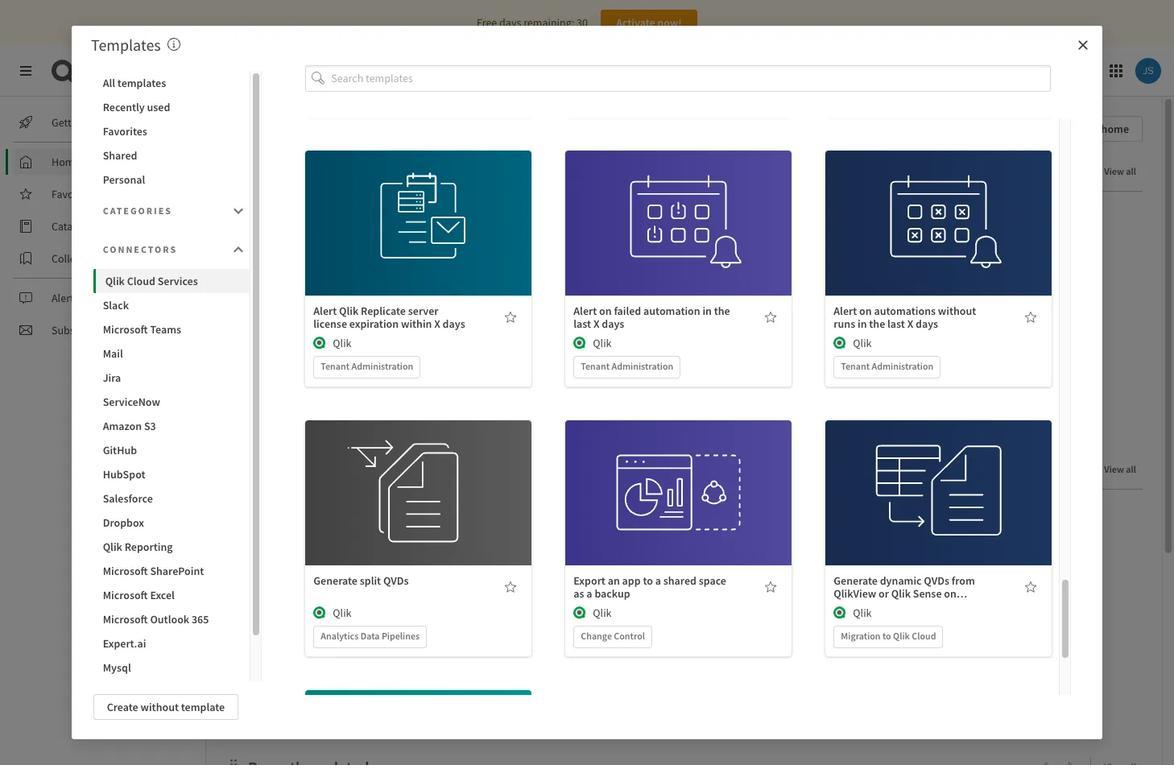 Task type: locate. For each thing, give the bounding box(es) containing it.
1 vertical spatial jacob simon element
[[236, 674, 251, 689]]

1 vertical spatial to
[[643, 573, 653, 588]]

recently used inside home main content
[[248, 459, 344, 479]]

create without template
[[107, 700, 225, 715]]

generate left split
[[314, 573, 358, 588]]

all for analytics to explore
[[1127, 165, 1137, 177]]

2 generate from the left
[[834, 573, 878, 588]]

templates are pre-built automations that help you automate common business workflows. get started by selecting one of the pre-built templates or choose the blank canvas to build an automation from scratch. image
[[167, 38, 180, 51]]

3 administration from the left
[[872, 360, 934, 372]]

1 vertical spatial without
[[141, 700, 179, 715]]

failed
[[614, 303, 642, 318]]

ago for used
[[337, 676, 352, 688]]

1 horizontal spatial qlik image
[[834, 336, 847, 349]]

0 vertical spatial all
[[1127, 165, 1137, 177]]

use for export an app to a shared space as a backup
[[647, 468, 665, 482]]

generate for generate dynamic qvds from qlikview or qlik sense on windows apps
[[834, 573, 878, 588]]

analytics services
[[159, 60, 279, 81]]

0 horizontal spatial analytics
[[159, 60, 220, 81]]

0 horizontal spatial in
[[703, 303, 712, 318]]

qlikview
[[834, 586, 877, 601]]

administration down expiration
[[352, 360, 414, 372]]

app
[[260, 360, 278, 375], [622, 573, 641, 588], [260, 658, 278, 673]]

0 horizontal spatial tenant administration
[[321, 360, 414, 372]]

1 tenant administration from the left
[[321, 360, 414, 372]]

administration down alert on failed automation in the last x days
[[612, 360, 674, 372]]

recently inside home main content
[[248, 459, 308, 479]]

details button for export an app to a shared space as a backup
[[629, 498, 729, 523]]

qlik cloud services button
[[93, 269, 250, 293]]

automation
[[644, 303, 701, 318]]

first for analytics to explore
[[236, 360, 258, 375]]

use template button for generate dynamic qvds from qlikview or qlik sense on windows apps
[[889, 462, 990, 488]]

qvds left from
[[924, 573, 950, 588]]

last left failed
[[574, 316, 591, 331]]

0 horizontal spatial recently used
[[103, 100, 170, 114]]

generate up windows
[[834, 573, 878, 588]]

alert for alert on automations without runs in the last x days
[[834, 303, 857, 318]]

tenant for alert on failed automation in the last x days
[[581, 360, 610, 372]]

favorites up shared
[[103, 124, 147, 139]]

details for generate dynamic qvds from qlikview or qlik sense on windows apps
[[923, 503, 956, 518]]

2 view from the top
[[1105, 463, 1125, 475]]

0 vertical spatial ago
[[337, 377, 352, 390]]

to inside home main content
[[314, 161, 329, 181]]

1 horizontal spatial last
[[888, 316, 905, 331]]

insight
[[873, 64, 906, 78]]

0 horizontal spatial last
[[574, 316, 591, 331]]

1 alert from the left
[[314, 303, 337, 318]]

templates are pre-built automations that help you automate common business workflows. get started by selecting one of the pre-built templates or choose the blank canvas to build an automation from scratch. tooltip
[[167, 35, 180, 55]]

control
[[614, 630, 645, 642]]

1 vertical spatial analytics
[[248, 161, 311, 181]]

1 first app from the top
[[236, 360, 278, 375]]

1 horizontal spatial qvds
[[924, 573, 950, 588]]

3 tenant from the left
[[841, 360, 870, 372]]

1 first from the top
[[236, 360, 258, 375]]

0 vertical spatial first
[[236, 360, 258, 375]]

qlik down dropbox
[[103, 540, 122, 554]]

0 horizontal spatial cloud
[[127, 274, 155, 288]]

4 microsoft from the top
[[103, 612, 148, 627]]

qlik left replicate
[[339, 303, 359, 318]]

1 horizontal spatial tenant
[[581, 360, 610, 372]]

runs
[[834, 316, 856, 331]]

amazon
[[103, 419, 142, 433]]

qlik image
[[314, 336, 327, 349], [834, 336, 847, 349]]

personal element for used
[[330, 635, 355, 661]]

view all link for recently used
[[1105, 458, 1143, 479]]

1 horizontal spatial tenant administration
[[581, 360, 674, 372]]

2 qlik image from the left
[[834, 336, 847, 349]]

shared
[[103, 148, 137, 163]]

0 horizontal spatial used
[[147, 100, 170, 114]]

0 vertical spatial app
[[260, 360, 278, 375]]

use for alert on automations without runs in the last x days
[[907, 198, 925, 212]]

1 horizontal spatial on
[[860, 303, 872, 318]]

qlik up 'slack'
[[105, 274, 125, 288]]

first app for analytics to explore
[[236, 360, 278, 375]]

without right automations
[[938, 303, 977, 318]]

2 alert from the left
[[574, 303, 597, 318]]

alert inside alert on automations without runs in the last x days
[[834, 303, 857, 318]]

1 all from the top
[[1127, 165, 1137, 177]]

add to favorites image
[[505, 311, 517, 324], [1025, 311, 1038, 324], [505, 581, 517, 593], [1025, 581, 1038, 593]]

qlik image for export an app to a shared space as a backup
[[574, 606, 587, 619]]

home
[[1102, 122, 1130, 136]]

view all link
[[1105, 160, 1143, 180], [1105, 458, 1143, 479]]

on right sense
[[944, 586, 957, 601]]

1 personal element from the top
[[330, 337, 355, 363]]

alert for alert on failed automation in the last x days
[[574, 303, 597, 318]]

1 horizontal spatial in
[[858, 316, 867, 331]]

1 vertical spatial first
[[236, 658, 258, 673]]

the inside alert on automations without runs in the last x days
[[870, 316, 886, 331]]

qvds for split
[[383, 573, 409, 588]]

microsoft down 'slack'
[[103, 322, 148, 337]]

without inside button
[[141, 700, 179, 715]]

alert left expiration
[[314, 303, 337, 318]]

2 first from the top
[[236, 658, 258, 673]]

2 tenant from the left
[[581, 360, 610, 372]]

use template for alert on failed automation in the last x days
[[647, 198, 711, 212]]

qlik image down generate split qvds
[[314, 606, 327, 619]]

favorites inside button
[[103, 124, 147, 139]]

searchbar element
[[535, 58, 817, 84]]

0 vertical spatial view all
[[1105, 165, 1137, 177]]

2 updated from the top
[[254, 676, 289, 688]]

first app for recently used
[[236, 658, 278, 673]]

use template button for export an app to a shared space as a backup
[[629, 462, 729, 488]]

microsoft left excel
[[103, 588, 148, 603]]

all
[[1127, 165, 1137, 177], [1127, 463, 1137, 475]]

favorites up catalog
[[52, 187, 94, 201]]

tenant for alert qlik replicate server license expiration within x days
[[321, 360, 350, 372]]

days
[[500, 15, 522, 30], [443, 316, 465, 331], [602, 316, 625, 331], [916, 316, 939, 331]]

0 horizontal spatial services
[[158, 274, 198, 288]]

subscriptions link
[[13, 317, 193, 343]]

mysql button
[[93, 656, 250, 680]]

ago
[[337, 377, 352, 390], [337, 676, 352, 688]]

alert for alert qlik replicate server license expiration within x days
[[314, 303, 337, 318]]

generate split qvds
[[314, 573, 409, 588]]

without inside alert on automations without runs in the last x days
[[938, 303, 977, 318]]

0 horizontal spatial to
[[314, 161, 329, 181]]

1 horizontal spatial alert
[[574, 303, 597, 318]]

1 horizontal spatial the
[[870, 316, 886, 331]]

connectors button
[[93, 234, 250, 266]]

x inside alert on failed automation in the last x days
[[594, 316, 600, 331]]

first
[[236, 360, 258, 375], [236, 658, 258, 673]]

1 vertical spatial first app
[[236, 658, 278, 673]]

add to favorites image for alert on failed automation in the last x days
[[765, 311, 778, 324]]

1 vertical spatial view all link
[[1105, 458, 1143, 479]]

1 horizontal spatial administration
[[612, 360, 674, 372]]

analytics inside home main content
[[248, 161, 311, 181]]

0 horizontal spatial without
[[141, 700, 179, 715]]

1 ago from the top
[[337, 377, 352, 390]]

recently used link
[[248, 459, 351, 479]]

add to favorites image for generate split qvds
[[505, 581, 517, 593]]

on for failed
[[599, 303, 612, 318]]

in right automation
[[703, 303, 712, 318]]

1 vertical spatial used
[[311, 459, 344, 479]]

qlik image down as
[[574, 606, 587, 619]]

2 qvds from the left
[[924, 573, 950, 588]]

microsoft for microsoft excel
[[103, 588, 148, 603]]

minutes down license
[[302, 377, 335, 390]]

microsoft excel
[[103, 588, 175, 603]]

2 last from the left
[[888, 316, 905, 331]]

1 vertical spatial 10
[[291, 676, 300, 688]]

jacob simon image
[[236, 376, 251, 391], [236, 674, 251, 689]]

0 vertical spatial without
[[938, 303, 977, 318]]

x right the runs
[[908, 316, 914, 331]]

a left shared
[[656, 573, 661, 588]]

0 vertical spatial minutes
[[302, 377, 335, 390]]

use
[[387, 198, 405, 212], [647, 198, 665, 212], [907, 198, 925, 212], [387, 468, 405, 482], [647, 468, 665, 482], [907, 468, 925, 482]]

0 vertical spatial recently used
[[103, 100, 170, 114]]

add to favorites image for generate dynamic qvds from qlikview or qlik sense on windows apps
[[1025, 581, 1038, 593]]

use template for generate dynamic qvds from qlikview or qlik sense on windows apps
[[907, 468, 971, 482]]

home
[[226, 116, 275, 141], [52, 155, 80, 169]]

jacob simon element
[[236, 376, 251, 391], [236, 674, 251, 689]]

analytics left data
[[321, 630, 359, 642]]

1 updated 10 minutes ago from the top
[[254, 377, 352, 390]]

personal element
[[330, 337, 355, 363], [330, 635, 355, 661]]

qlik image down the runs
[[834, 336, 847, 349]]

1 minutes from the top
[[302, 377, 335, 390]]

1 tenant from the left
[[321, 360, 350, 372]]

Search text field
[[561, 58, 817, 84]]

2 vertical spatial to
[[883, 630, 892, 642]]

to left shared
[[643, 573, 653, 588]]

0 vertical spatial recently
[[103, 100, 145, 114]]

alert inside alert on failed automation in the last x days
[[574, 303, 597, 318]]

qlik image
[[574, 336, 587, 349], [314, 606, 327, 619], [574, 606, 587, 619], [834, 606, 847, 619]]

the right the runs
[[870, 316, 886, 331]]

details for alert on automations without runs in the last x days
[[923, 233, 956, 248]]

microsoft down qlik reporting
[[103, 564, 148, 578]]

1 horizontal spatial x
[[594, 316, 600, 331]]

0 horizontal spatial alert
[[314, 303, 337, 318]]

microsoft teams button
[[93, 317, 250, 342]]

tenant administration down expiration
[[321, 360, 414, 372]]

ago down license
[[337, 377, 352, 390]]

analytics down templates are pre-built automations that help you automate common business workflows. get started by selecting one of the pre-built templates or choose the blank canvas to build an automation from scratch. tooltip
[[159, 60, 220, 81]]

alert left failed
[[574, 303, 597, 318]]

generate inside the generate dynamic qvds from qlikview or qlik sense on windows apps
[[834, 573, 878, 588]]

0 vertical spatial 10
[[291, 377, 300, 390]]

all for recently used
[[1127, 463, 1137, 475]]

2 horizontal spatial to
[[883, 630, 892, 642]]

details for export an app to a shared space as a backup
[[662, 503, 696, 518]]

home down the analytics services "element"
[[226, 116, 275, 141]]

tenant down license
[[321, 360, 350, 372]]

the right automation
[[714, 303, 730, 318]]

1 last from the left
[[574, 316, 591, 331]]

2 updated 10 minutes ago from the top
[[254, 676, 352, 688]]

add to favorites image right space
[[765, 581, 778, 593]]

1 view all link from the top
[[1105, 160, 1143, 180]]

use template
[[387, 198, 451, 212], [647, 198, 711, 212], [907, 198, 971, 212], [387, 468, 451, 482], [647, 468, 711, 482], [907, 468, 971, 482]]

1 add to favorites image from the top
[[765, 311, 778, 324]]

1 vertical spatial jacob simon image
[[236, 674, 251, 689]]

1 horizontal spatial home
[[226, 116, 275, 141]]

export
[[574, 573, 606, 588]]

cloud down sense
[[912, 630, 937, 642]]

details for generate split qvds
[[402, 503, 435, 518]]

1 vertical spatial minutes
[[302, 676, 335, 688]]

view for analytics to explore
[[1105, 165, 1125, 177]]

2 view all link from the top
[[1105, 458, 1143, 479]]

details button for alert on automations without runs in the last x days
[[889, 228, 990, 253]]

0 horizontal spatial x
[[434, 316, 441, 331]]

0 horizontal spatial administration
[[352, 360, 414, 372]]

0 vertical spatial first app
[[236, 360, 278, 375]]

1 vertical spatial recently
[[248, 459, 308, 479]]

microsoft up expert.ai
[[103, 612, 148, 627]]

tenant down alert on failed automation in the last x days
[[581, 360, 610, 372]]

to left explore
[[314, 161, 329, 181]]

qvds right split
[[383, 573, 409, 588]]

2 jacob simon element from the top
[[236, 674, 251, 689]]

personal element down license
[[330, 337, 355, 363]]

analytics data pipelines
[[321, 630, 420, 642]]

microsoft sharepoint button
[[93, 559, 250, 583]]

0 vertical spatial home
[[226, 116, 275, 141]]

recently inside button
[[103, 100, 145, 114]]

0 horizontal spatial favorites
[[52, 187, 94, 201]]

alert inside alert qlik replicate server license expiration within x days
[[314, 303, 337, 318]]

backup
[[595, 586, 630, 601]]

1 horizontal spatial analytics
[[248, 161, 311, 181]]

1 updated from the top
[[254, 377, 289, 390]]

1 qlik image from the left
[[314, 336, 327, 349]]

analytics services element
[[159, 60, 279, 81]]

0 horizontal spatial qvds
[[383, 573, 409, 588]]

2 administration from the left
[[612, 360, 674, 372]]

add to favorites image for alert on automations without runs in the last x days
[[1025, 311, 1038, 324]]

view all
[[1105, 165, 1137, 177], [1105, 463, 1137, 475]]

alerts
[[52, 291, 79, 305]]

home inside navigation pane element
[[52, 155, 80, 169]]

1 vertical spatial ago
[[337, 676, 352, 688]]

all
[[103, 76, 115, 90]]

without
[[938, 303, 977, 318], [141, 700, 179, 715]]

templates
[[118, 76, 166, 90]]

home down getting at left
[[52, 155, 80, 169]]

qlik down backup
[[593, 606, 612, 620]]

1 administration from the left
[[352, 360, 414, 372]]

in right the runs
[[858, 316, 867, 331]]

3 microsoft from the top
[[103, 588, 148, 603]]

qlik
[[105, 274, 125, 288], [339, 303, 359, 318], [333, 336, 352, 350], [593, 336, 612, 350], [853, 336, 872, 350], [103, 540, 122, 554], [892, 586, 911, 601], [333, 606, 352, 620], [593, 606, 612, 620], [853, 606, 872, 620], [894, 630, 910, 642]]

days inside alert on failed automation in the last x days
[[602, 316, 625, 331]]

0 vertical spatial favorites
[[103, 124, 147, 139]]

microsoft inside 'button'
[[103, 564, 148, 578]]

qlik right the "or"
[[892, 586, 911, 601]]

automations
[[874, 303, 936, 318]]

favorites
[[103, 124, 147, 139], [52, 187, 94, 201]]

2 ago from the top
[[337, 676, 352, 688]]

your
[[1077, 122, 1100, 136]]

x left failed
[[594, 316, 600, 331]]

first app
[[236, 360, 278, 375], [236, 658, 278, 673]]

10
[[291, 377, 300, 390], [291, 676, 300, 688]]

qlik image for alert on automations without runs in the last x days
[[834, 336, 847, 349]]

qlik cloud services
[[105, 274, 198, 288]]

1 view from the top
[[1105, 165, 1125, 177]]

1 jacob simon element from the top
[[236, 376, 251, 391]]

2 x from the left
[[594, 316, 600, 331]]

services
[[223, 60, 279, 81], [158, 274, 198, 288]]

1 horizontal spatial generate
[[834, 573, 878, 588]]

1 10 from the top
[[291, 377, 300, 390]]

remaining:
[[524, 15, 575, 30]]

2 horizontal spatial analytics
[[321, 630, 359, 642]]

on inside alert on automations without runs in the last x days
[[860, 303, 872, 318]]

without right create
[[141, 700, 179, 715]]

2 vertical spatial app
[[260, 658, 278, 673]]

2 vertical spatial analytics
[[321, 630, 359, 642]]

app for recently used
[[260, 658, 278, 673]]

3 tenant administration from the left
[[841, 360, 934, 372]]

use for generate split qvds
[[387, 468, 405, 482]]

first for recently used
[[236, 658, 258, 673]]

2 horizontal spatial alert
[[834, 303, 857, 318]]

0 horizontal spatial generate
[[314, 573, 358, 588]]

1 jacob simon image from the top
[[236, 376, 251, 391]]

1 microsoft from the top
[[103, 322, 148, 337]]

personal button
[[93, 168, 250, 192]]

updated
[[254, 377, 289, 390], [254, 676, 289, 688]]

tenant administration down alert on failed automation in the last x days
[[581, 360, 674, 372]]

1 horizontal spatial to
[[643, 573, 653, 588]]

reporting
[[125, 540, 173, 554]]

1 horizontal spatial services
[[223, 60, 279, 81]]

analytics left explore
[[248, 161, 311, 181]]

minutes for to
[[302, 377, 335, 390]]

1 vertical spatial all
[[1127, 463, 1137, 475]]

personal element for to
[[330, 337, 355, 363]]

3 alert from the left
[[834, 303, 857, 318]]

ask
[[853, 64, 871, 78]]

services inside button
[[158, 274, 198, 288]]

ask insight advisor
[[853, 64, 945, 78]]

1 horizontal spatial cloud
[[912, 630, 937, 642]]

administration down alert on automations without runs in the last x days
[[872, 360, 934, 372]]

2 view all from the top
[[1105, 463, 1137, 475]]

qlik image down alert on failed automation in the last x days
[[574, 336, 587, 349]]

view all for analytics to explore
[[1105, 165, 1137, 177]]

on left failed
[[599, 303, 612, 318]]

on inside alert on failed automation in the last x days
[[599, 303, 612, 318]]

a right as
[[587, 586, 593, 601]]

template for generate dynamic qvds from qlikview or qlik sense on windows apps
[[927, 468, 971, 482]]

1 vertical spatial add to favorites image
[[765, 581, 778, 593]]

2 microsoft from the top
[[103, 564, 148, 578]]

1 horizontal spatial recently used
[[248, 459, 344, 479]]

2 all from the top
[[1127, 463, 1137, 475]]

add to favorites image
[[765, 311, 778, 324], [765, 581, 778, 593]]

updated 10 minutes ago for recently
[[254, 676, 352, 688]]

to
[[314, 161, 329, 181], [643, 573, 653, 588], [883, 630, 892, 642]]

1 qvds from the left
[[383, 573, 409, 588]]

app inside export an app to a shared space as a backup
[[622, 573, 641, 588]]

1 vertical spatial personal element
[[330, 635, 355, 661]]

minutes
[[302, 377, 335, 390], [302, 676, 335, 688]]

1 vertical spatial updated
[[254, 676, 289, 688]]

migration to qlik cloud
[[841, 630, 937, 642]]

ago down analytics data pipelines
[[337, 676, 352, 688]]

2 first app from the top
[[236, 658, 278, 673]]

0 vertical spatial view all link
[[1105, 160, 1143, 180]]

2 personal element from the top
[[330, 635, 355, 661]]

getting
[[52, 115, 86, 130]]

analytics for analytics services
[[159, 60, 220, 81]]

use template button for alert on failed automation in the last x days
[[629, 192, 729, 218]]

0 vertical spatial updated 10 minutes ago
[[254, 377, 352, 390]]

0 vertical spatial used
[[147, 100, 170, 114]]

add to favorites image left the runs
[[765, 311, 778, 324]]

updated 10 minutes ago
[[254, 377, 352, 390], [254, 676, 352, 688]]

view
[[1105, 165, 1125, 177], [1105, 463, 1125, 475]]

last right the runs
[[888, 316, 905, 331]]

favorites button
[[93, 119, 250, 143]]

1 vertical spatial updated 10 minutes ago
[[254, 676, 352, 688]]

0 vertical spatial view
[[1105, 165, 1125, 177]]

2 10 from the top
[[291, 676, 300, 688]]

to right migration
[[883, 630, 892, 642]]

use for alert qlik replicate server license expiration within x days
[[387, 198, 405, 212]]

3 x from the left
[[908, 316, 914, 331]]

home main content
[[200, 97, 1175, 765]]

qlik image for alert qlik replicate server license expiration within x days
[[314, 336, 327, 349]]

sense
[[913, 586, 942, 601]]

on for automations
[[860, 303, 872, 318]]

migration
[[841, 630, 881, 642]]

qlik image down license
[[314, 336, 327, 349]]

1 vertical spatial app
[[622, 573, 641, 588]]

recently
[[103, 100, 145, 114], [248, 459, 308, 479]]

0 horizontal spatial tenant
[[321, 360, 350, 372]]

explore
[[332, 161, 384, 181]]

1 horizontal spatial favorites
[[103, 124, 147, 139]]

template for alert qlik replicate server license expiration within x days
[[407, 198, 451, 212]]

2 horizontal spatial x
[[908, 316, 914, 331]]

generate
[[314, 573, 358, 588], [834, 573, 878, 588]]

microsoft for microsoft outlook 365
[[103, 612, 148, 627]]

template
[[407, 198, 451, 212], [667, 198, 711, 212], [927, 198, 971, 212], [407, 468, 451, 482], [667, 468, 711, 482], [927, 468, 971, 482], [181, 700, 225, 715]]

to inside export an app to a shared space as a backup
[[643, 573, 653, 588]]

0 horizontal spatial on
[[599, 303, 612, 318]]

cloud down connectors at top
[[127, 274, 155, 288]]

1 vertical spatial view
[[1105, 463, 1125, 475]]

0 vertical spatial personal element
[[330, 337, 355, 363]]

1 horizontal spatial a
[[656, 573, 661, 588]]

1 horizontal spatial recently
[[248, 459, 308, 479]]

2 horizontal spatial on
[[944, 586, 957, 601]]

1 vertical spatial home
[[52, 155, 80, 169]]

0 vertical spatial add to favorites image
[[765, 311, 778, 324]]

2 jacob simon image from the top
[[236, 674, 251, 689]]

template for alert on failed automation in the last x days
[[667, 198, 711, 212]]

qvds for dynamic
[[924, 573, 950, 588]]

details button
[[368, 228, 469, 253], [629, 228, 729, 253], [889, 228, 990, 253], [368, 498, 469, 523], [629, 498, 729, 523], [889, 498, 990, 523]]

jacob simon element for analytics to explore
[[236, 376, 251, 391]]

1 x from the left
[[434, 316, 441, 331]]

cloud inside button
[[127, 274, 155, 288]]

analytics for analytics to explore
[[248, 161, 311, 181]]

administration for last
[[612, 360, 674, 372]]

qvds inside the generate dynamic qvds from qlikview or qlik sense on windows apps
[[924, 573, 950, 588]]

personal element left data
[[330, 635, 355, 661]]

2 horizontal spatial tenant
[[841, 360, 870, 372]]

on right the runs
[[860, 303, 872, 318]]

activate
[[616, 15, 655, 30]]

0 horizontal spatial a
[[587, 586, 593, 601]]

jacob simon image for recently
[[236, 674, 251, 689]]

categories
[[103, 205, 172, 217]]

minutes down analytics data pipelines
[[302, 676, 335, 688]]

1 vertical spatial favorites
[[52, 187, 94, 201]]

alert left automations
[[834, 303, 857, 318]]

1 vertical spatial view all
[[1105, 463, 1137, 475]]

1 generate from the left
[[314, 573, 358, 588]]

tenant down the runs
[[841, 360, 870, 372]]

favorites inside navigation pane element
[[52, 187, 94, 201]]

mysql
[[103, 661, 131, 675]]

x right the within
[[434, 316, 441, 331]]

0 vertical spatial to
[[314, 161, 329, 181]]

tenant administration down alert on automations without runs in the last x days
[[841, 360, 934, 372]]

0 horizontal spatial recently
[[103, 100, 145, 114]]

1 vertical spatial recently used
[[248, 459, 344, 479]]

2 tenant administration from the left
[[581, 360, 674, 372]]

in
[[703, 303, 712, 318], [858, 316, 867, 331]]

qlik image for generate dynamic qvds from qlikview or qlik sense on windows apps
[[834, 606, 847, 619]]

ago for to
[[337, 377, 352, 390]]

0 vertical spatial jacob simon element
[[236, 376, 251, 391]]

qlik image down qlikview
[[834, 606, 847, 619]]

1 horizontal spatial used
[[311, 459, 344, 479]]

0 vertical spatial analytics
[[159, 60, 220, 81]]

administration for within
[[352, 360, 414, 372]]

2 add to favorites image from the top
[[765, 581, 778, 593]]

as
[[574, 586, 585, 601]]

0 horizontal spatial the
[[714, 303, 730, 318]]

2 minutes from the top
[[302, 676, 335, 688]]

x inside alert qlik replicate server license expiration within x days
[[434, 316, 441, 331]]

ask insight advisor button
[[827, 58, 952, 84]]

used
[[147, 100, 170, 114], [311, 459, 344, 479]]

github
[[103, 443, 137, 458]]

1 view all from the top
[[1105, 165, 1137, 177]]

details button for generate split qvds
[[368, 498, 469, 523]]



Task type: vqa. For each thing, say whether or not it's contained in the screenshot.
Recently updated link
no



Task type: describe. For each thing, give the bounding box(es) containing it.
recently used button
[[93, 95, 250, 119]]

last inside alert on failed automation in the last x days
[[574, 316, 591, 331]]

app for analytics to explore
[[260, 360, 278, 375]]

0 vertical spatial services
[[223, 60, 279, 81]]

template for export an app to a shared space as a backup
[[667, 468, 711, 482]]

minutes for used
[[302, 676, 335, 688]]

in inside alert on automations without runs in the last x days
[[858, 316, 867, 331]]

slack
[[103, 298, 129, 313]]

use for generate dynamic qvds from qlikview or qlik sense on windows apps
[[907, 468, 925, 482]]

hubspot
[[103, 467, 145, 482]]

change
[[581, 630, 612, 642]]

last inside alert on automations without runs in the last x days
[[888, 316, 905, 331]]

analytics to explore link
[[248, 161, 391, 181]]

s3
[[144, 419, 156, 433]]

personal
[[103, 172, 145, 187]]

outlook
[[150, 612, 189, 627]]

categories button
[[93, 195, 250, 227]]

add to favorites image for alert qlik replicate server license expiration within x days
[[505, 311, 517, 324]]

windows
[[834, 599, 878, 614]]

amazon s3 button
[[93, 414, 250, 438]]

qlik down alert on failed automation in the last x days
[[593, 336, 612, 350]]

an
[[608, 573, 620, 588]]

export an app to a shared space as a backup
[[574, 573, 727, 601]]

days inside alert qlik replicate server license expiration within x days
[[443, 316, 465, 331]]

create
[[107, 700, 138, 715]]

shared
[[664, 573, 697, 588]]

template for generate split qvds
[[407, 468, 451, 482]]

servicenow button
[[93, 390, 250, 414]]

qlik down license
[[333, 336, 352, 350]]

view all for recently used
[[1105, 463, 1137, 475]]

to for analytics
[[314, 161, 329, 181]]

generate dynamic qvds from qlikview or qlik sense on windows apps
[[834, 573, 975, 614]]

details for alert qlik replicate server license expiration within x days
[[402, 233, 435, 248]]

hubspot button
[[93, 462, 250, 487]]

excel
[[150, 588, 175, 603]]

tenant administration for the
[[841, 360, 934, 372]]

use template for alert qlik replicate server license expiration within x days
[[387, 198, 451, 212]]

navigation pane element
[[0, 103, 205, 350]]

qlik image for alert on failed automation in the last x days
[[574, 336, 587, 349]]

amazon s3
[[103, 419, 156, 433]]

tenant administration for last
[[581, 360, 674, 372]]

qlik down apps at the bottom
[[894, 630, 910, 642]]

mail button
[[93, 342, 250, 366]]

used inside button
[[147, 100, 170, 114]]

use template button for generate split qvds
[[368, 462, 469, 488]]

365
[[192, 612, 209, 627]]

qlik up analytics data pipelines
[[333, 606, 352, 620]]

qlik inside alert qlik replicate server license expiration within x days
[[339, 303, 359, 318]]

tenant administration for within
[[321, 360, 414, 372]]

all templates
[[103, 76, 166, 90]]

free days remaining: 30
[[477, 15, 588, 30]]

days inside alert on automations without runs in the last x days
[[916, 316, 939, 331]]

analytics for analytics data pipelines
[[321, 630, 359, 642]]

close image
[[1077, 39, 1090, 52]]

recently used inside button
[[103, 100, 170, 114]]

1 vertical spatial cloud
[[912, 630, 937, 642]]

from
[[952, 573, 975, 588]]

favorites link
[[13, 181, 193, 207]]

customize your home button
[[995, 116, 1143, 142]]

microsoft for microsoft sharepoint
[[103, 564, 148, 578]]

qlik reporting
[[103, 540, 173, 554]]

use template for generate split qvds
[[387, 468, 451, 482]]

space
[[699, 573, 727, 588]]

activate now! link
[[601, 10, 698, 35]]

updated 10 minutes ago for analytics
[[254, 377, 352, 390]]

jira
[[103, 371, 121, 385]]

create without template button
[[93, 694, 239, 720]]

details button for alert qlik replicate server license expiration within x days
[[368, 228, 469, 253]]

qlik inside the generate dynamic qvds from qlikview or qlik sense on windows apps
[[892, 586, 911, 601]]

expiration
[[349, 316, 399, 331]]

use template button for alert on automations without runs in the last x days
[[889, 192, 990, 218]]

add to favorites image for export an app to a shared space as a backup
[[765, 581, 778, 593]]

jacob simon element for recently used
[[236, 674, 251, 689]]

analytics to explore
[[248, 161, 384, 181]]

data
[[361, 630, 380, 642]]

x inside alert on automations without runs in the last x days
[[908, 316, 914, 331]]

details button for generate dynamic qvds from qlikview or qlik sense on windows apps
[[889, 498, 990, 523]]

microsoft outlook 365 button
[[93, 607, 250, 632]]

view for recently used
[[1105, 463, 1125, 475]]

expert.ai button
[[93, 632, 250, 656]]

template for alert on automations without runs in the last x days
[[927, 198, 971, 212]]

10 for analytics
[[291, 377, 300, 390]]

tenant for alert on automations without runs in the last x days
[[841, 360, 870, 372]]

x for last
[[594, 316, 600, 331]]

10 for recently
[[291, 676, 300, 688]]

qlik down the runs
[[853, 336, 872, 350]]

move collection image
[[226, 759, 242, 765]]

used inside home main content
[[311, 459, 344, 479]]

customize
[[1025, 122, 1075, 136]]

getting started
[[52, 115, 121, 130]]

use template button for alert qlik replicate server license expiration within x days
[[368, 192, 469, 218]]

dropbox
[[103, 516, 144, 530]]

administration for the
[[872, 360, 934, 372]]

or
[[879, 586, 889, 601]]

microsoft excel button
[[93, 583, 250, 607]]

templates
[[91, 35, 161, 55]]

shared button
[[93, 143, 250, 168]]

subscriptions
[[52, 323, 116, 338]]

catalog
[[52, 219, 87, 234]]

microsoft sharepoint
[[103, 564, 204, 578]]

sharepoint
[[150, 564, 204, 578]]

qlik down qlikview
[[853, 606, 872, 620]]

slack button
[[93, 293, 250, 317]]

within
[[401, 316, 432, 331]]

qlik reporting button
[[93, 535, 250, 559]]

dynamic
[[880, 573, 922, 588]]

generate for generate split qvds
[[314, 573, 358, 588]]

split
[[360, 573, 381, 588]]

catalog link
[[13, 213, 193, 239]]

details button for alert on failed automation in the last x days
[[629, 228, 729, 253]]

now!
[[658, 15, 682, 30]]

use for alert on failed automation in the last x days
[[647, 198, 665, 212]]

servicenow
[[103, 395, 160, 409]]

collections link
[[13, 246, 193, 272]]

Search templates text field
[[331, 65, 1052, 92]]

license
[[314, 316, 347, 331]]

details for alert on failed automation in the last x days
[[662, 233, 696, 248]]

home inside main content
[[226, 116, 275, 141]]

advisor
[[909, 64, 945, 78]]

connectors
[[103, 243, 177, 255]]

updated for analytics to explore
[[254, 377, 289, 390]]

salesforce button
[[93, 487, 250, 511]]

alerts link
[[13, 285, 193, 311]]

to for migration
[[883, 630, 892, 642]]

on inside the generate dynamic qvds from qlikview or qlik sense on windows apps
[[944, 586, 957, 601]]

home link
[[13, 149, 193, 175]]

customize your home
[[1025, 122, 1130, 136]]

close sidebar menu image
[[19, 64, 32, 77]]

x for within
[[434, 316, 441, 331]]

use template for export an app to a shared space as a backup
[[647, 468, 711, 482]]

in inside alert on failed automation in the last x days
[[703, 303, 712, 318]]

view all link for analytics to explore
[[1105, 160, 1143, 180]]

updated for recently used
[[254, 676, 289, 688]]

qlik image for generate split qvds
[[314, 606, 327, 619]]

jacob simon image for analytics
[[236, 376, 251, 391]]

all templates button
[[93, 71, 250, 95]]

salesforce
[[103, 491, 153, 506]]

use template for alert on automations without runs in the last x days
[[907, 198, 971, 212]]

expert.ai
[[103, 636, 146, 651]]

pipelines
[[382, 630, 420, 642]]

the inside alert on failed automation in the last x days
[[714, 303, 730, 318]]

github button
[[93, 438, 250, 462]]

collections
[[52, 251, 104, 266]]

microsoft for microsoft teams
[[103, 322, 148, 337]]

microsoft teams
[[103, 322, 181, 337]]



